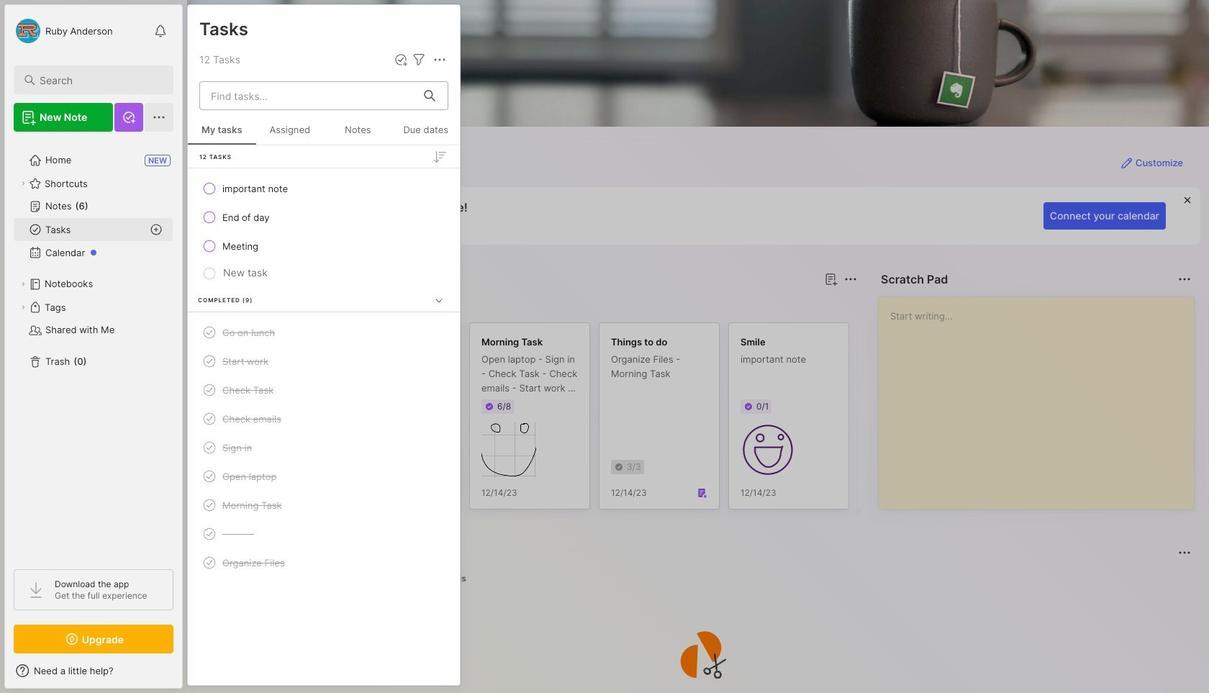 Task type: vqa. For each thing, say whether or not it's contained in the screenshot.
Expand Notebooks image
yes



Task type: locate. For each thing, give the bounding box(es) containing it.
3 row from the top
[[194, 233, 454, 259]]

check task 2 cell
[[222, 383, 274, 397]]

tab
[[213, 297, 255, 314], [261, 297, 319, 314], [389, 570, 427, 587], [433, 570, 473, 587]]

0 vertical spatial tab list
[[213, 297, 855, 314]]

more actions and view options image
[[431, 51, 448, 68]]

thumbnail image
[[482, 423, 536, 477], [741, 423, 795, 477]]

Filter tasks field
[[410, 51, 428, 68]]

Start writing… text field
[[890, 297, 1193, 497]]

1 tab list from the top
[[213, 297, 855, 314]]

row
[[194, 176, 454, 202], [194, 204, 454, 230], [194, 233, 454, 259], [194, 320, 454, 346], [194, 348, 454, 374], [194, 377, 454, 403], [194, 406, 454, 432], [194, 435, 454, 461], [194, 464, 454, 489], [194, 492, 454, 518], [194, 521, 454, 547], [194, 550, 454, 576]]

1 thumbnail image from the left
[[482, 423, 536, 477]]

1 vertical spatial tab list
[[213, 570, 1189, 587]]

5 row from the top
[[194, 348, 454, 374]]

tab list
[[213, 297, 855, 314], [213, 570, 1189, 587]]

0 horizontal spatial thumbnail image
[[482, 423, 536, 477]]

row group
[[188, 145, 460, 588], [210, 322, 1117, 518]]

2 tab list from the top
[[213, 570, 1189, 587]]

1 row from the top
[[194, 176, 454, 202]]

check emails 3 cell
[[222, 412, 281, 426]]

important note 0 cell
[[222, 181, 288, 196]]

tree
[[5, 140, 182, 556]]

new task image
[[394, 53, 408, 67]]

collapse 01_completed image
[[432, 293, 446, 307]]

none search field inside main element
[[40, 71, 161, 89]]

None search field
[[40, 71, 161, 89]]

2 thumbnail image from the left
[[741, 423, 795, 477]]

More actions and view options field
[[428, 51, 448, 68]]

1 horizontal spatial thumbnail image
[[741, 423, 795, 477]]

main element
[[0, 0, 187, 693]]

sign in 4 cell
[[222, 441, 252, 455]]

6 row from the top
[[194, 377, 454, 403]]

Sort options field
[[431, 148, 448, 165]]

2 row from the top
[[194, 204, 454, 230]]

meeting 2 cell
[[222, 239, 258, 253]]

10 row from the top
[[194, 492, 454, 518]]



Task type: describe. For each thing, give the bounding box(es) containing it.
click to collapse image
[[182, 667, 193, 684]]

tree inside main element
[[5, 140, 182, 556]]

8 row from the top
[[194, 435, 454, 461]]

expand notebooks image
[[19, 280, 27, 289]]

go on lunch 0 cell
[[222, 325, 275, 340]]

sort options image
[[431, 148, 448, 165]]

open laptop 5 cell
[[222, 469, 277, 484]]

Account field
[[14, 17, 113, 45]]

7 cell
[[222, 527, 254, 541]]

9 row from the top
[[194, 464, 454, 489]]

Find tasks… text field
[[202, 84, 415, 108]]

organize files 8 cell
[[222, 556, 285, 570]]

morning task 6 cell
[[222, 498, 282, 513]]

Search text field
[[40, 73, 161, 87]]

4 row from the top
[[194, 320, 454, 346]]

start work 1 cell
[[222, 354, 269, 369]]

7 row from the top
[[194, 406, 454, 432]]

12 row from the top
[[194, 550, 454, 576]]

11 row from the top
[[194, 521, 454, 547]]

WHAT'S NEW field
[[5, 659, 182, 682]]

end of day 1 cell
[[222, 210, 270, 225]]

filter tasks image
[[410, 51, 428, 68]]

expand tags image
[[19, 303, 27, 312]]



